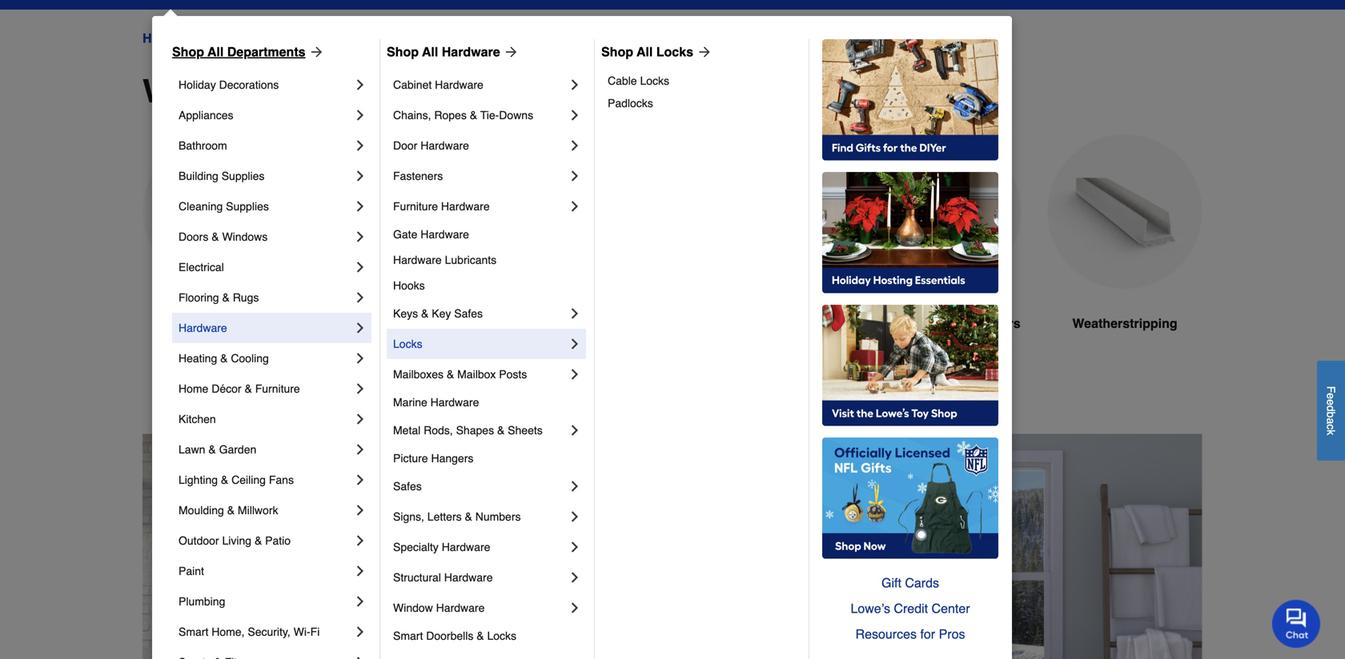 Task type: describe. For each thing, give the bounding box(es) containing it.
a white three-panel, craftsman-style, prehung interior door with doorframe and hinges. image
[[324, 135, 479, 289]]

cabinet
[[393, 78, 432, 91]]

gate hardware
[[393, 228, 469, 241]]

shop all departments link
[[172, 42, 325, 62]]

a blue chamberlain garage door opener with two white light panels. image
[[867, 135, 1022, 289]]

letters
[[428, 511, 462, 524]]

pros
[[939, 628, 965, 642]]

k
[[1325, 430, 1338, 436]]

chevron right image for keys & key safes
[[567, 306, 583, 322]]

& down window hardware link
[[477, 630, 484, 643]]

chevron right image for locks
[[567, 336, 583, 352]]

0 horizontal spatial furniture
[[255, 383, 300, 396]]

chevron right image for fasteners
[[567, 168, 583, 184]]

1 vertical spatial windows & doors
[[143, 73, 416, 110]]

appliances link
[[179, 100, 352, 131]]

doors & windows
[[179, 231, 268, 243]]

chat invite button image
[[1273, 600, 1321, 649]]

windows inside windows link
[[554, 316, 610, 331]]

mailbox
[[457, 368, 496, 381]]

patio
[[265, 535, 291, 548]]

resources
[[856, 628, 917, 642]]

locks link
[[393, 329, 567, 360]]

signs,
[[393, 511, 424, 524]]

0 vertical spatial windows & doors
[[192, 31, 294, 46]]

rugs
[[233, 292, 259, 304]]

locks up cable locks link
[[657, 44, 694, 59]]

specialty hardware
[[393, 541, 490, 554]]

chevron right image for appliances
[[352, 107, 368, 123]]

chains,
[[393, 109, 431, 122]]

window hardware
[[393, 602, 485, 615]]

locks down the interior doors
[[393, 338, 423, 351]]

all for hardware
[[422, 44, 438, 59]]

exterior
[[176, 316, 224, 331]]

chevron right image for home décor & furniture
[[352, 381, 368, 397]]

chevron right image for chains, ropes & tie-downs
[[567, 107, 583, 123]]

picture hangers link
[[393, 446, 583, 472]]

shop all hardware link
[[387, 42, 520, 62]]

fasteners
[[393, 170, 443, 183]]

1 horizontal spatial safes
[[454, 308, 483, 320]]

& left cooling
[[220, 352, 228, 365]]

& right décor at left
[[245, 383, 252, 396]]

chevron right image for holiday decorations
[[352, 77, 368, 93]]

garage
[[868, 316, 912, 331]]

kitchen
[[179, 413, 216, 426]]

lawn & garden
[[179, 444, 257, 457]]

resources for pros
[[856, 628, 965, 642]]

structural
[[393, 572, 441, 585]]

chevron right image for building supplies
[[352, 168, 368, 184]]

outdoor living & patio
[[179, 535, 291, 548]]

flooring & rugs link
[[179, 283, 352, 313]]

exterior doors link
[[143, 135, 298, 372]]

fasteners link
[[393, 161, 567, 191]]

a black double-hung window with six panes. image
[[505, 135, 660, 289]]

posts
[[499, 368, 527, 381]]

electrical link
[[179, 252, 352, 283]]

& left millwork
[[227, 505, 235, 517]]

openers
[[969, 316, 1021, 331]]

chains, ropes & tie-downs link
[[393, 100, 567, 131]]

chevron right image for doors & windows
[[352, 229, 368, 245]]

& right letters
[[465, 511, 472, 524]]

a barn door with a brown frame, three frosted glass panels, black hardware and a black track. image
[[686, 135, 841, 289]]

holiday decorations link
[[179, 70, 352, 100]]

lawn & garden link
[[179, 435, 352, 465]]

window
[[393, 602, 433, 615]]

doors & windows link
[[179, 222, 352, 252]]

fans
[[269, 474, 294, 487]]

window hardware link
[[393, 593, 567, 624]]

tie-
[[480, 109, 499, 122]]

flooring
[[179, 292, 219, 304]]

paint link
[[179, 557, 352, 587]]

décor
[[212, 383, 242, 396]]

chevron right image for moulding & millwork
[[352, 503, 368, 519]]

ceiling
[[232, 474, 266, 487]]

a piece of white weatherstripping. image
[[1048, 135, 1203, 289]]

holiday hosting essentials. image
[[823, 172, 999, 294]]

cabinet hardware link
[[393, 70, 567, 100]]

keys & key safes link
[[393, 299, 567, 329]]

chevron right image for flooring & rugs
[[352, 290, 368, 306]]

lowe's credit center link
[[823, 597, 999, 622]]

home for home décor & furniture
[[179, 383, 209, 396]]

1 e from the top
[[1325, 393, 1338, 400]]

mailboxes
[[393, 368, 444, 381]]

a blue six-lite, two-panel, shaker-style exterior door. image
[[143, 135, 298, 289]]

& left the sheets
[[497, 424, 505, 437]]

exterior doors
[[176, 316, 265, 331]]

weatherstripping
[[1073, 316, 1178, 331]]

furniture inside "link"
[[393, 200, 438, 213]]

lawn
[[179, 444, 205, 457]]

signs, letters & numbers
[[393, 511, 521, 524]]

chevron right image for plumbing
[[352, 594, 368, 610]]

hardware for door hardware
[[421, 139, 469, 152]]

chevron right image for paint
[[352, 564, 368, 580]]

structural hardware link
[[393, 563, 567, 593]]

lighting & ceiling fans link
[[179, 465, 352, 496]]

center
[[932, 602, 970, 617]]

chevron right image for metal rods, shapes & sheets
[[567, 423, 583, 439]]

& left ceiling
[[221, 474, 228, 487]]

gate
[[393, 228, 418, 241]]

home link
[[143, 29, 178, 48]]

visit the lowe's toy shop. image
[[823, 305, 999, 427]]

smart for smart home, security, wi-fi
[[179, 626, 209, 639]]

windows inside windows & doors 'link'
[[192, 31, 244, 46]]

& inside 'link'
[[248, 31, 256, 46]]

chevron right image for lighting & ceiling fans
[[352, 473, 368, 489]]

garage doors & openers link
[[867, 135, 1022, 372]]

signs, letters & numbers link
[[393, 502, 567, 533]]

chevron right image for cleaning supplies
[[352, 199, 368, 215]]

cable locks
[[608, 74, 670, 87]]

officially licensed n f l gifts. shop now. image
[[823, 438, 999, 560]]

keys
[[393, 308, 418, 320]]

lighting & ceiling fans
[[179, 474, 294, 487]]

furniture hardware link
[[393, 191, 567, 222]]

weatherstripping link
[[1048, 135, 1203, 372]]

mailboxes & mailbox posts link
[[393, 360, 567, 390]]

all for locks
[[637, 44, 653, 59]]

downs
[[499, 109, 533, 122]]

metal rods, shapes & sheets
[[393, 424, 543, 437]]

chevron right image for smart home, security, wi-fi
[[352, 625, 368, 641]]

windows & doors link
[[192, 29, 294, 48]]

cleaning supplies
[[179, 200, 269, 213]]

chevron right image for bathroom
[[352, 138, 368, 154]]

chains, ropes & tie-downs
[[393, 109, 533, 122]]

chevron right image for window hardware
[[567, 601, 583, 617]]

holiday decorations
[[179, 78, 279, 91]]



Task type: locate. For each thing, give the bounding box(es) containing it.
arrow right image
[[694, 44, 713, 60]]

building supplies
[[179, 170, 265, 183]]

doors up holiday decorations link
[[260, 31, 294, 46]]

0 horizontal spatial home
[[143, 31, 178, 46]]

hardware down fasteners link
[[441, 200, 490, 213]]

1 vertical spatial safes
[[393, 481, 422, 493]]

1 horizontal spatial arrow right image
[[500, 44, 520, 60]]

padlocks
[[608, 97, 653, 110]]

arrow right image for shop all departments
[[306, 44, 325, 60]]

cooling
[[231, 352, 269, 365]]

hardware up hooks
[[393, 254, 442, 267]]

shop for shop all hardware
[[387, 44, 419, 59]]

all up cabinet hardware
[[422, 44, 438, 59]]

bathroom
[[179, 139, 227, 152]]

hardware up cabinet hardware link
[[442, 44, 500, 59]]

for
[[921, 628, 936, 642]]

shapes
[[456, 424, 494, 437]]

home inside home décor & furniture link
[[179, 383, 209, 396]]

hardware inside "link"
[[441, 200, 490, 213]]

0 vertical spatial furniture
[[393, 200, 438, 213]]

all up cable locks
[[637, 44, 653, 59]]

chevron right image for mailboxes & mailbox posts
[[567, 367, 583, 383]]

shop for shop all locks
[[601, 44, 634, 59]]

2 all from the left
[[422, 44, 438, 59]]

home for home
[[143, 31, 178, 46]]

shop all departments
[[172, 44, 306, 59]]

2 arrow right image from the left
[[500, 44, 520, 60]]

safes link
[[393, 472, 567, 502]]

doors
[[260, 31, 294, 46], [324, 73, 416, 110], [179, 231, 209, 243], [228, 316, 265, 331], [407, 316, 444, 331], [915, 316, 952, 331]]

shop for shop all departments
[[172, 44, 204, 59]]

1 all from the left
[[208, 44, 224, 59]]

furniture up gate
[[393, 200, 438, 213]]

0 horizontal spatial arrow right image
[[306, 44, 325, 60]]

shop all locks
[[601, 44, 694, 59]]

arrow right image inside shop all hardware link
[[500, 44, 520, 60]]

sheets
[[508, 424, 543, 437]]

3 all from the left
[[637, 44, 653, 59]]

supplies down building supplies link
[[226, 200, 269, 213]]

arrow right image for shop all hardware
[[500, 44, 520, 60]]

smart home, security, wi-fi
[[179, 626, 320, 639]]

& right lawn
[[209, 444, 216, 457]]

chevron right image for hardware
[[352, 320, 368, 336]]

hardware for furniture hardware
[[441, 200, 490, 213]]

e up d
[[1325, 393, 1338, 400]]

electrical
[[179, 261, 224, 274]]

& left mailbox
[[447, 368, 454, 381]]

smart down plumbing on the left bottom
[[179, 626, 209, 639]]

b
[[1325, 412, 1338, 418]]

moulding & millwork link
[[179, 496, 352, 526]]

picture hangers
[[393, 453, 474, 465]]

hardware for window hardware
[[436, 602, 485, 615]]

lubricants
[[445, 254, 497, 267]]

marine
[[393, 396, 428, 409]]

1 horizontal spatial shop
[[387, 44, 419, 59]]

shop all hardware
[[387, 44, 500, 59]]

chevron right image
[[352, 77, 368, 93], [567, 77, 583, 93], [352, 107, 368, 123], [352, 138, 368, 154], [567, 138, 583, 154], [352, 168, 368, 184], [567, 168, 583, 184], [352, 199, 368, 215], [352, 290, 368, 306], [352, 320, 368, 336], [352, 351, 368, 367], [352, 381, 368, 397], [352, 412, 368, 428], [567, 423, 583, 439], [352, 442, 368, 458], [567, 479, 583, 495], [567, 509, 583, 525], [352, 533, 368, 549], [567, 540, 583, 556], [567, 601, 583, 617], [352, 655, 368, 660]]

smart
[[179, 626, 209, 639], [393, 630, 423, 643]]

hardware for marine hardware
[[431, 396, 479, 409]]

doors right garage
[[915, 316, 952, 331]]

cleaning
[[179, 200, 223, 213]]

safes down picture
[[393, 481, 422, 493]]

doors down rugs
[[228, 316, 265, 331]]

interior doors link
[[324, 135, 479, 372]]

hardware up chains, ropes & tie-downs
[[435, 78, 484, 91]]

outdoor
[[179, 535, 219, 548]]

chevron right image for safes
[[567, 479, 583, 495]]

credit
[[894, 602, 928, 617]]

doors down cleaning
[[179, 231, 209, 243]]

chevron right image for lawn & garden
[[352, 442, 368, 458]]

home,
[[212, 626, 245, 639]]

lowe's credit center
[[851, 602, 970, 617]]

0 horizontal spatial safes
[[393, 481, 422, 493]]

smart doorbells & locks link
[[393, 624, 583, 650]]

supplies for building supplies
[[222, 170, 265, 183]]

moulding
[[179, 505, 224, 517]]

chevron right image for kitchen
[[352, 412, 368, 428]]

find gifts for the diyer. image
[[823, 39, 999, 161]]

1 vertical spatial home
[[179, 383, 209, 396]]

hardware down specialty hardware link
[[444, 572, 493, 585]]

d
[[1325, 406, 1338, 412]]

1 vertical spatial supplies
[[226, 200, 269, 213]]

smart inside "link"
[[393, 630, 423, 643]]

1 horizontal spatial smart
[[393, 630, 423, 643]]

plumbing
[[179, 596, 225, 609]]

hardware inside 'link'
[[179, 322, 227, 335]]

e up b
[[1325, 400, 1338, 406]]

arrow right image up holiday decorations link
[[306, 44, 325, 60]]

windows & doors down departments
[[143, 73, 416, 110]]

doorbells
[[426, 630, 474, 643]]

rods,
[[424, 424, 453, 437]]

marine hardware link
[[393, 390, 583, 416]]

furniture hardware
[[393, 200, 490, 213]]

all for departments
[[208, 44, 224, 59]]

1 shop from the left
[[172, 44, 204, 59]]

None search field
[[507, 0, 944, 12]]

garden
[[219, 444, 257, 457]]

2 e from the top
[[1325, 400, 1338, 406]]

smart doorbells & locks
[[393, 630, 517, 643]]

hardware down mailboxes & mailbox posts at the bottom left of page
[[431, 396, 479, 409]]

& down departments
[[292, 73, 315, 110]]

& left rugs
[[222, 292, 230, 304]]

hardware for specialty hardware
[[442, 541, 490, 554]]

locks inside "link"
[[487, 630, 517, 643]]

cleaning supplies link
[[179, 191, 352, 222]]

plumbing link
[[179, 587, 352, 617]]

0 vertical spatial supplies
[[222, 170, 265, 183]]

windows inside doors & windows "link"
[[222, 231, 268, 243]]

interior
[[359, 316, 403, 331]]

doors down hooks
[[407, 316, 444, 331]]

fi
[[310, 626, 320, 639]]

hardware for gate hardware
[[421, 228, 469, 241]]

hardware down signs, letters & numbers
[[442, 541, 490, 554]]

specialty hardware link
[[393, 533, 567, 563]]

paint
[[179, 565, 204, 578]]

departments
[[227, 44, 306, 59]]

hardware link
[[179, 313, 352, 344]]

hardware down flooring on the left of the page
[[179, 322, 227, 335]]

& down the cleaning supplies
[[212, 231, 219, 243]]

advertisement region
[[143, 434, 1203, 660]]

chevron right image for specialty hardware
[[567, 540, 583, 556]]

kitchen link
[[179, 404, 352, 435]]

chevron right image for heating & cooling
[[352, 351, 368, 367]]

chevron right image for signs, letters & numbers
[[567, 509, 583, 525]]

shop up holiday
[[172, 44, 204, 59]]

hardware up hardware lubricants
[[421, 228, 469, 241]]

& left tie-
[[470, 109, 477, 122]]

& left 'openers'
[[956, 316, 965, 331]]

& left key
[[421, 308, 429, 320]]

specialty
[[393, 541, 439, 554]]

heating & cooling link
[[179, 344, 352, 374]]

gate hardware link
[[393, 222, 583, 247]]

shop all locks link
[[601, 42, 713, 62]]

1 horizontal spatial all
[[422, 44, 438, 59]]

& left patio
[[255, 535, 262, 548]]

0 horizontal spatial shop
[[172, 44, 204, 59]]

home décor & furniture link
[[179, 374, 352, 404]]

2 horizontal spatial shop
[[601, 44, 634, 59]]

structural hardware
[[393, 572, 493, 585]]

2 horizontal spatial all
[[637, 44, 653, 59]]

hardware down the ropes
[[421, 139, 469, 152]]

0 vertical spatial home
[[143, 31, 178, 46]]

locks down window hardware link
[[487, 630, 517, 643]]

arrow right image
[[306, 44, 325, 60], [500, 44, 520, 60]]

safes right key
[[454, 308, 483, 320]]

1 horizontal spatial home
[[179, 383, 209, 396]]

chevron right image for cabinet hardware
[[567, 77, 583, 93]]

chevron right image for furniture hardware
[[567, 199, 583, 215]]

chevron right image for electrical
[[352, 259, 368, 276]]

building supplies link
[[179, 161, 352, 191]]

picture
[[393, 453, 428, 465]]

flooring & rugs
[[179, 292, 259, 304]]

door hardware
[[393, 139, 469, 152]]

shop up cabinet
[[387, 44, 419, 59]]

f
[[1325, 386, 1338, 393]]

0 horizontal spatial smart
[[179, 626, 209, 639]]

f e e d b a c k button
[[1317, 361, 1346, 461]]

bathroom link
[[179, 131, 352, 161]]

key
[[432, 308, 451, 320]]

smart for smart doorbells & locks
[[393, 630, 423, 643]]

hardware up smart doorbells & locks
[[436, 602, 485, 615]]

chevron right image for outdoor living & patio
[[352, 533, 368, 549]]

hardware for structural hardware
[[444, 572, 493, 585]]

metal rods, shapes & sheets link
[[393, 416, 567, 446]]

smart down window at the bottom of the page
[[393, 630, 423, 643]]

0 vertical spatial safes
[[454, 308, 483, 320]]

doors inside 'link'
[[260, 31, 294, 46]]

1 horizontal spatial furniture
[[393, 200, 438, 213]]

supplies for cleaning supplies
[[226, 200, 269, 213]]

appliances
[[179, 109, 233, 122]]

home
[[143, 31, 178, 46], [179, 383, 209, 396]]

cabinet hardware
[[393, 78, 484, 91]]

hardware for cabinet hardware
[[435, 78, 484, 91]]

windows & doors up decorations
[[192, 31, 294, 46]]

chevron right image for door hardware
[[567, 138, 583, 154]]

millwork
[[238, 505, 278, 517]]

supplies up the cleaning supplies
[[222, 170, 265, 183]]

building
[[179, 170, 219, 183]]

doors up door
[[324, 73, 416, 110]]

all up holiday decorations
[[208, 44, 224, 59]]

locks down shop all locks link
[[640, 74, 670, 87]]

f e e d b a c k
[[1325, 386, 1338, 436]]

chevron right image for structural hardware
[[567, 570, 583, 586]]

3 shop from the left
[[601, 44, 634, 59]]

shop up the cable
[[601, 44, 634, 59]]

security,
[[248, 626, 291, 639]]

chevron right image
[[567, 107, 583, 123], [567, 199, 583, 215], [352, 229, 368, 245], [352, 259, 368, 276], [567, 306, 583, 322], [567, 336, 583, 352], [567, 367, 583, 383], [352, 473, 368, 489], [352, 503, 368, 519], [352, 564, 368, 580], [567, 570, 583, 586], [352, 594, 368, 610], [352, 625, 368, 641]]

furniture up the kitchen link
[[255, 383, 300, 396]]

resources for pros link
[[823, 622, 999, 648]]

arrow right image up cabinet hardware link
[[500, 44, 520, 60]]

gift
[[882, 576, 902, 591]]

2 shop from the left
[[387, 44, 419, 59]]

cable
[[608, 74, 637, 87]]

0 horizontal spatial all
[[208, 44, 224, 59]]

cable locks link
[[608, 70, 798, 92]]

1 vertical spatial furniture
[[255, 383, 300, 396]]

garage doors & openers
[[868, 316, 1021, 331]]

ropes
[[434, 109, 467, 122]]

1 arrow right image from the left
[[306, 44, 325, 60]]

& up decorations
[[248, 31, 256, 46]]

&
[[248, 31, 256, 46], [292, 73, 315, 110], [470, 109, 477, 122], [212, 231, 219, 243], [222, 292, 230, 304], [421, 308, 429, 320], [956, 316, 965, 331], [220, 352, 228, 365], [447, 368, 454, 381], [245, 383, 252, 396], [497, 424, 505, 437], [209, 444, 216, 457], [221, 474, 228, 487], [227, 505, 235, 517], [465, 511, 472, 524], [255, 535, 262, 548], [477, 630, 484, 643]]

keys & key safes
[[393, 308, 483, 320]]

arrow right image inside shop all departments link
[[306, 44, 325, 60]]



Task type: vqa. For each thing, say whether or not it's contained in the screenshot.
Gate Hardware link
yes



